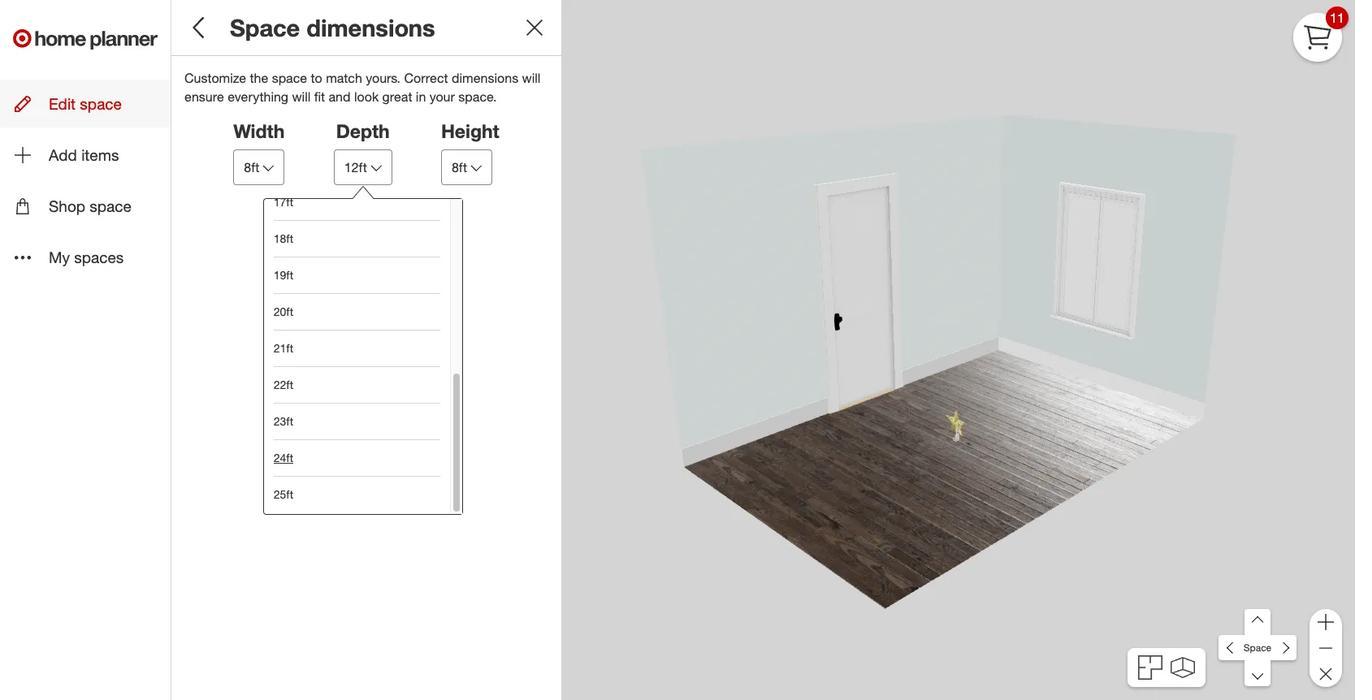 Task type: vqa. For each thing, say whether or not it's contained in the screenshot.
rightmost will
yes



Task type: describe. For each thing, give the bounding box(es) containing it.
look
[[354, 89, 379, 105]]

18ft
[[274, 231, 294, 245]]

customize the space to match yours. correct dimensions will ensure everything will fit and look great in your space.
[[185, 70, 541, 105]]

24ft
[[274, 451, 294, 465]]

depth
[[336, 119, 390, 142]]

space.
[[459, 89, 497, 105]]

add items
[[49, 146, 119, 164]]

24ft link
[[274, 440, 440, 476]]

home planner landing page image
[[13, 13, 158, 65]]

25ft
[[274, 488, 294, 501]]

19ft
[[274, 268, 294, 282]]

add items button
[[0, 131, 171, 179]]

height
[[441, 119, 500, 142]]

12ft button
[[334, 149, 392, 185]]

yours.
[[366, 70, 401, 86]]

space inside customize the space to match yours. correct dimensions will ensure everything will fit and look great in your space.
[[272, 70, 307, 86]]

18ft link
[[274, 220, 440, 257]]

shop space button
[[0, 182, 171, 230]]

match
[[326, 70, 362, 86]]

22ft
[[274, 378, 294, 392]]

11
[[1331, 9, 1345, 26]]

top view button icon image
[[1139, 656, 1164, 680]]

shop space
[[49, 197, 132, 216]]

great
[[383, 89, 412, 105]]

23ft
[[274, 414, 294, 428]]

edit space button
[[0, 80, 171, 128]]

spaces
[[74, 248, 124, 267]]

tilt camera down 30° image
[[1246, 661, 1272, 687]]

pan camera left 30° image
[[1220, 635, 1246, 661]]

everything
[[228, 89, 289, 105]]

width
[[234, 119, 285, 142]]

0 vertical spatial will
[[522, 70, 541, 86]]

in
[[416, 89, 426, 105]]

your
[[430, 89, 455, 105]]



Task type: locate. For each thing, give the bounding box(es) containing it.
tilt camera up 30° image
[[1246, 610, 1272, 636]]

1 horizontal spatial 8ft
[[452, 159, 468, 175]]

8ft down current space width element at the left top
[[244, 159, 260, 175]]

1 vertical spatial will
[[292, 89, 311, 105]]

space right edit
[[80, 94, 122, 113]]

front view button icon image
[[1171, 657, 1196, 679]]

dimensions
[[307, 13, 435, 42], [452, 70, 519, 86]]

1 8ft from the left
[[244, 159, 260, 175]]

0 horizontal spatial dimensions
[[307, 13, 435, 42]]

shop
[[49, 197, 85, 216]]

items
[[81, 146, 119, 164]]

20ft
[[274, 305, 294, 318]]

0 vertical spatial space
[[272, 70, 307, 86]]

25ft link
[[274, 476, 440, 513]]

my spaces
[[49, 248, 124, 267]]

17ft
[[274, 195, 294, 209]]

0 horizontal spatial 8ft
[[244, 159, 260, 175]]

ensure
[[185, 89, 224, 105]]

pan camera right 30° image
[[1271, 635, 1297, 661]]

dimensions up yours.
[[307, 13, 435, 42]]

correct
[[404, 70, 448, 86]]

2 8ft from the left
[[452, 159, 468, 175]]

2 8ft button from the left
[[441, 149, 493, 185]]

1 vertical spatial space
[[80, 94, 122, 113]]

space for space
[[1244, 642, 1272, 654]]

space
[[272, 70, 307, 86], [80, 94, 122, 113], [90, 197, 132, 216]]

8ft button down current space height element
[[441, 149, 493, 185]]

17ft link
[[274, 183, 440, 220]]

my spaces button
[[0, 234, 171, 282]]

space right shop at the top left of the page
[[90, 197, 132, 216]]

0 horizontal spatial 8ft button
[[234, 149, 285, 185]]

1 vertical spatial space
[[1244, 642, 1272, 654]]

fit
[[314, 89, 325, 105]]

1 horizontal spatial 8ft button
[[441, 149, 493, 185]]

1 8ft button from the left
[[234, 149, 285, 185]]

and
[[329, 89, 351, 105]]

11 button
[[1294, 7, 1349, 62]]

8ft button for height
[[441, 149, 493, 185]]

8ft
[[244, 159, 260, 175], [452, 159, 468, 175]]

will
[[522, 70, 541, 86], [292, 89, 311, 105]]

8ft down current space height element
[[452, 159, 468, 175]]

1 vertical spatial dimensions
[[452, 70, 519, 86]]

8ft button down current space width element at the left top
[[234, 149, 285, 185]]

to
[[311, 70, 322, 86]]

current space height element
[[441, 119, 500, 143]]

1 horizontal spatial will
[[522, 70, 541, 86]]

20ft link
[[274, 293, 440, 330]]

8ft for height
[[452, 159, 468, 175]]

21ft
[[274, 341, 294, 355]]

space for space dimensions
[[230, 13, 300, 42]]

current space width element
[[234, 119, 285, 143]]

space up the the
[[230, 13, 300, 42]]

0 vertical spatial dimensions
[[307, 13, 435, 42]]

22ft link
[[274, 366, 440, 403]]

edit
[[49, 94, 76, 113]]

space for edit space
[[80, 94, 122, 113]]

space
[[230, 13, 300, 42], [1244, 642, 1272, 654]]

dimensions inside customize the space to match yours. correct dimensions will ensure everything will fit and look great in your space.
[[452, 70, 519, 86]]

current space depth element
[[334, 119, 392, 143]]

0 vertical spatial space
[[230, 13, 300, 42]]

0 horizontal spatial space
[[230, 13, 300, 42]]

12ft
[[344, 159, 367, 175]]

0 horizontal spatial will
[[292, 89, 311, 105]]

edit space
[[49, 94, 122, 113]]

space left 'to'
[[272, 70, 307, 86]]

space down tilt camera up 30° icon
[[1244, 642, 1272, 654]]

my
[[49, 248, 70, 267]]

customize
[[185, 70, 246, 86]]

8ft for width
[[244, 159, 260, 175]]

dimensions up space.
[[452, 70, 519, 86]]

8ft button for width
[[234, 149, 285, 185]]

space for shop space
[[90, 197, 132, 216]]

23ft link
[[274, 403, 440, 440]]

2 vertical spatial space
[[90, 197, 132, 216]]

21ft link
[[274, 330, 440, 366]]

19ft link
[[274, 257, 440, 293]]

add
[[49, 146, 77, 164]]

space dimensions
[[230, 13, 435, 42]]

1 horizontal spatial space
[[1244, 642, 1272, 654]]

the
[[250, 70, 268, 86]]

1 horizontal spatial dimensions
[[452, 70, 519, 86]]

8ft button
[[234, 149, 285, 185], [441, 149, 493, 185]]



